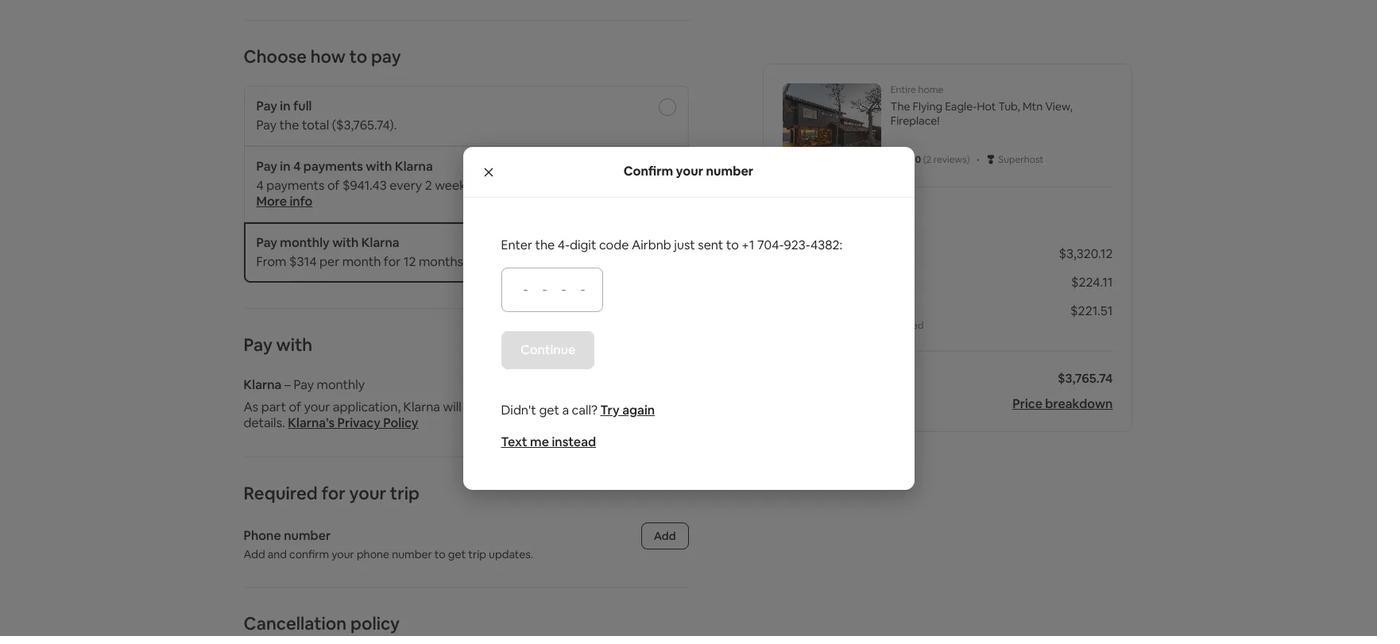 Task type: describe. For each thing, give the bounding box(es) containing it.
didn't
[[501, 402, 536, 418]]

updates.
[[489, 548, 533, 562]]

2 inside pay in 4 payments with klarna 4 payments of $941.43 every 2 weeks for 6 weeks. interest-free. more info
[[425, 177, 432, 194]]

weeks.
[[505, 177, 545, 194]]

the inside pay in full pay the total ($3,765.74).
[[279, 117, 299, 134]]

services
[[832, 320, 868, 332]]

apply.
[[545, 254, 579, 270]]

months.
[[419, 254, 466, 270]]

12
[[404, 254, 416, 270]]

text
[[501, 434, 527, 450]]

continue
[[520, 341, 575, 358]]

will
[[443, 399, 462, 416]]

price breakdown
[[1013, 396, 1113, 412]]

view,
[[1045, 99, 1073, 114]]

info inside "pay monthly with klarna from $314 per month for 12 months. interest may apply. more info"
[[615, 254, 638, 270]]

phone number dialog
[[463, 147, 914, 490]]

info inside pay in 4 payments with klarna 4 payments of $941.43 every 2 weeks for 6 weeks. interest-free. more info
[[290, 193, 313, 210]]

2 nights
[[783, 246, 829, 262]]

enter the 4-digit code airbnb just sent to +1 704-923-4382:
[[501, 236, 843, 253]]

with inside pay in 4 payments with klarna 4 payments of $941.43 every 2 weeks for 6 weeks. interest-free. more info
[[366, 158, 392, 175]]

for inside pay in 4 payments with klarna 4 payments of $941.43 every 2 weeks for 6 weeks. interest-free. more info
[[475, 177, 492, 194]]

0 horizontal spatial 4
[[256, 177, 264, 194]]

instead
[[552, 434, 596, 450]]

add button
[[641, 523, 689, 550]]

again
[[622, 402, 655, 418]]

5.00
[[902, 153, 921, 166]]

required for your trip
[[244, 482, 420, 505]]

home
[[918, 83, 944, 96]]

$314
[[289, 254, 317, 270]]

enter
[[501, 236, 532, 253]]

klarna's privacy policy
[[288, 415, 418, 432]]

included
[[886, 320, 924, 332]]

get inside phone number add and confirm your phone number to get trip updates.
[[448, 548, 466, 562]]

policy
[[383, 415, 418, 432]]

pay with
[[244, 334, 313, 356]]

more info button for pay monthly with klarna from $314 per month for 12 months. interest may apply. more info
[[582, 254, 638, 270]]

mtn
[[1023, 99, 1043, 114]]

$221.51 assistance services fee included
[[783, 303, 1113, 332]]

klarna's privacy policy link
[[288, 415, 418, 432]]

$941.43
[[342, 177, 387, 194]]

info inside as part of your application, klarna will verify your info and request payment details.
[[529, 399, 551, 416]]

and inside as part of your application, klarna will verify your info and request payment details.
[[554, 399, 576, 416]]

application,
[[333, 399, 401, 416]]

phone number add and confirm your phone number to get trip updates.
[[244, 528, 533, 562]]

continue button
[[501, 331, 594, 369]]

superhost
[[999, 153, 1044, 166]]

how
[[310, 45, 346, 68]]

tub,
[[999, 99, 1020, 114]]

policy
[[350, 613, 400, 635]]

pay in 4 payments with klarna 4 payments of $941.43 every 2 weeks for 6 weeks. interest-free. more info
[[256, 158, 625, 210]]

get inside phone number dialog
[[539, 402, 559, 418]]

text me instead
[[501, 434, 596, 450]]

confirm your number
[[624, 163, 754, 180]]

the inside phone number dialog
[[535, 236, 555, 253]]

total
[[302, 117, 329, 134]]

just
[[674, 236, 695, 253]]

reviews
[[934, 153, 967, 166]]

in for full
[[280, 98, 291, 114]]

request
[[579, 399, 624, 416]]

for inside "pay monthly with klarna from $314 per month for 12 months. interest may apply. more info"
[[384, 254, 401, 270]]

entire home the flying eagle-hot tub, mtn view, fireplace!
[[891, 83, 1073, 128]]

2 vertical spatial with
[[276, 334, 313, 356]]

privacy
[[337, 415, 381, 432]]

more inside "pay monthly with klarna from $314 per month for 12 months. interest may apply. more info"
[[582, 254, 613, 270]]

2 vertical spatial 2
[[783, 246, 790, 262]]

verify
[[464, 399, 497, 416]]

($3,765.74).
[[332, 117, 397, 134]]

more inside pay in 4 payments with klarna 4 payments of $941.43 every 2 weeks for 6 weeks. interest-free. more info
[[256, 193, 287, 210]]

as part of your application, klarna will verify your info and request payment details.
[[244, 399, 679, 432]]

every
[[390, 177, 422, 194]]

the
[[891, 99, 910, 114]]

$221.51
[[1071, 303, 1113, 320]]

to for phone number add and confirm your phone number to get trip updates.
[[435, 548, 446, 562]]

pay in full pay the total ($3,765.74).
[[256, 98, 397, 134]]

$224.11
[[1071, 274, 1113, 291]]

(
[[923, 153, 926, 166]]

704-
[[757, 236, 784, 253]]

text me instead button
[[501, 433, 596, 452]]

1 vertical spatial monthly
[[317, 377, 365, 393]]

may
[[517, 254, 542, 270]]

pay monthly with klarna from $314 per month for 12 months. interest may apply. more info
[[256, 234, 638, 270]]

breakdown
[[1045, 396, 1113, 412]]

–
[[285, 377, 291, 393]]

phone
[[244, 528, 281, 544]]

4382:
[[811, 236, 843, 253]]

 entered for code telephone field
[[515, 282, 603, 298]]

interest
[[469, 254, 514, 270]]

interest-
[[548, 177, 598, 194]]

free.
[[598, 177, 625, 194]]

hot
[[977, 99, 996, 114]]

nights
[[793, 246, 829, 262]]

6
[[495, 177, 502, 194]]

full
[[293, 98, 312, 114]]

of inside as part of your application, klarna will verify your info and request payment details.
[[289, 399, 301, 416]]

klarna inside "pay monthly with klarna from $314 per month for 12 months. interest may apply. more info"
[[361, 234, 400, 251]]

cancellation policy
[[244, 613, 400, 635]]

part
[[261, 399, 286, 416]]



Task type: locate. For each thing, give the bounding box(es) containing it.
0 horizontal spatial and
[[268, 548, 287, 562]]

in inside pay in 4 payments with klarna 4 payments of $941.43 every 2 weeks for 6 weeks. interest-free. more info
[[280, 158, 291, 175]]

to right phone at left
[[435, 548, 446, 562]]

0 horizontal spatial more
[[256, 193, 287, 210]]

info left a
[[529, 399, 551, 416]]

klarna inside as part of your application, klarna will verify your info and request payment details.
[[403, 399, 440, 416]]

add inside phone number add and confirm your phone number to get trip updates.
[[244, 548, 265, 562]]

4 up from
[[256, 177, 264, 194]]

0 horizontal spatial with
[[276, 334, 313, 356]]

1 vertical spatial 2
[[425, 177, 432, 194]]

923-
[[784, 236, 811, 253]]

to left pay
[[349, 45, 367, 68]]

trip
[[390, 482, 420, 505], [468, 548, 486, 562]]

with up per
[[332, 234, 359, 251]]

of inside pay in 4 payments with klarna 4 payments of $941.43 every 2 weeks for 6 weeks. interest-free. more info
[[327, 177, 340, 194]]

0 horizontal spatial add
[[244, 548, 265, 562]]

cancellation
[[244, 613, 347, 635]]

1 vertical spatial payments
[[266, 177, 325, 194]]

$3,765.74
[[1058, 370, 1113, 387]]

pay inside pay in 4 payments with klarna 4 payments of $941.43 every 2 weeks for 6 weeks. interest-free. more info
[[256, 158, 277, 175]]

confirm
[[624, 163, 673, 180]]

assistance
[[783, 320, 830, 332]]

in down pay in full pay the total ($3,765.74). at the top of the page
[[280, 158, 291, 175]]

1 horizontal spatial 4
[[293, 158, 301, 175]]

0 vertical spatial and
[[554, 399, 576, 416]]

1 vertical spatial to
[[726, 236, 739, 253]]

pay up klarna – pay monthly
[[244, 334, 273, 356]]

pay left the total on the left top of page
[[256, 117, 277, 134]]

0 vertical spatial with
[[366, 158, 392, 175]]

0 horizontal spatial for
[[321, 482, 346, 505]]

for right required
[[321, 482, 346, 505]]

didn't get a call? try again
[[501, 402, 655, 418]]

pay for pay monthly with klarna from $314 per month for 12 months. interest may apply. more info
[[256, 234, 277, 251]]

try again button
[[600, 401, 655, 420]]

and up "instead" at the bottom
[[554, 399, 576, 416]]

your down klarna – pay monthly
[[304, 399, 330, 416]]

monthly up application,
[[317, 377, 365, 393]]

0 vertical spatial trip
[[390, 482, 420, 505]]

flying
[[913, 99, 943, 114]]

1 vertical spatial and
[[268, 548, 287, 562]]

1 horizontal spatial and
[[554, 399, 576, 416]]

more up from
[[256, 193, 287, 210]]

monthly up $314 in the left of the page
[[280, 234, 330, 251]]

payments up $941.43
[[303, 158, 363, 175]]

1 horizontal spatial of
[[327, 177, 340, 194]]

0 vertical spatial add
[[654, 529, 676, 544]]

0 vertical spatial number
[[706, 163, 754, 180]]

for
[[475, 177, 492, 194], [384, 254, 401, 270], [321, 482, 346, 505]]

confirm
[[289, 548, 329, 562]]

1 horizontal spatial more info button
[[582, 254, 638, 270]]

1 vertical spatial of
[[289, 399, 301, 416]]

in left full
[[280, 98, 291, 114]]

1 horizontal spatial trip
[[468, 548, 486, 562]]

airbnb
[[632, 236, 671, 253]]

monthly inside "pay monthly with klarna from $314 per month for 12 months. interest may apply. more info"
[[280, 234, 330, 251]]

0 vertical spatial get
[[539, 402, 559, 418]]

2 vertical spatial to
[[435, 548, 446, 562]]

price breakdown button
[[1013, 396, 1113, 412]]

1 in from the top
[[280, 98, 291, 114]]

pay
[[371, 45, 401, 68]]

sent
[[698, 236, 724, 253]]

2 vertical spatial info
[[529, 399, 551, 416]]

1 vertical spatial 4
[[256, 177, 264, 194]]

trip left updates.
[[468, 548, 486, 562]]

the down full
[[279, 117, 299, 134]]

0 horizontal spatial number
[[284, 528, 331, 544]]

0 vertical spatial for
[[475, 177, 492, 194]]

klarna inside pay in 4 payments with klarna 4 payments of $941.43 every 2 weeks for 6 weeks. interest-free. more info
[[395, 158, 433, 175]]

0 horizontal spatial 2
[[425, 177, 432, 194]]

digit
[[570, 236, 596, 253]]

your left phone at left
[[332, 548, 354, 562]]

0 vertical spatial 2
[[926, 153, 932, 166]]

2 horizontal spatial to
[[726, 236, 739, 253]]

and down phone
[[268, 548, 287, 562]]

get left updates.
[[448, 548, 466, 562]]

weeks
[[435, 177, 472, 194]]

•
[[976, 151, 980, 168]]

4-
[[558, 236, 570, 253]]

0 vertical spatial 4
[[293, 158, 301, 175]]

2 horizontal spatial number
[[706, 163, 754, 180]]

add
[[654, 529, 676, 544], [244, 548, 265, 562]]

klarna left will
[[403, 399, 440, 416]]

klarna – pay monthly
[[244, 377, 365, 393]]

more info button for pay in 4 payments with klarna 4 payments of $941.43 every 2 weeks for 6 weeks. interest-free. more info
[[256, 193, 313, 210]]

)
[[967, 153, 970, 166]]

entire
[[891, 83, 916, 96]]

2 left nights
[[783, 246, 790, 262]]

1 horizontal spatial get
[[539, 402, 559, 418]]

klarna up every
[[395, 158, 433, 175]]

1 horizontal spatial more
[[582, 254, 613, 270]]

number right phone at left
[[392, 548, 432, 562]]

1 horizontal spatial for
[[384, 254, 401, 270]]

1 vertical spatial info
[[615, 254, 638, 270]]

in for 4
[[280, 158, 291, 175]]

number inside dialog
[[706, 163, 754, 180]]

4
[[293, 158, 301, 175], [256, 177, 264, 194]]

0 vertical spatial payments
[[303, 158, 363, 175]]

1 vertical spatial more info button
[[582, 254, 638, 270]]

1 vertical spatial get
[[448, 548, 466, 562]]

$3,320.12
[[1059, 246, 1113, 262]]

per
[[320, 254, 340, 270]]

of right part
[[289, 399, 301, 416]]

None radio
[[658, 99, 676, 116], [658, 159, 676, 176], [658, 235, 676, 253], [658, 99, 676, 116], [658, 159, 676, 176], [658, 235, 676, 253]]

1 horizontal spatial the
[[535, 236, 555, 253]]

payments down the total on the left top of page
[[266, 177, 325, 194]]

more
[[256, 193, 287, 210], [582, 254, 613, 270]]

1 vertical spatial the
[[535, 236, 555, 253]]

your inside phone number dialog
[[676, 163, 703, 180]]

your up phone number add and confirm your phone number to get trip updates.
[[349, 482, 386, 505]]

your right confirm
[[676, 163, 703, 180]]

for left the 12
[[384, 254, 401, 270]]

pay for pay with
[[244, 334, 273, 356]]

eagle-
[[945, 99, 977, 114]]

0 vertical spatial info
[[290, 193, 313, 210]]

trip inside phone number add and confirm your phone number to get trip updates.
[[468, 548, 486, 562]]

0 horizontal spatial of
[[289, 399, 301, 416]]

pay down pay in full pay the total ($3,765.74). at the top of the page
[[256, 158, 277, 175]]

2 horizontal spatial 2
[[926, 153, 932, 166]]

in
[[280, 98, 291, 114], [280, 158, 291, 175]]

0 horizontal spatial trip
[[390, 482, 420, 505]]

2 horizontal spatial with
[[366, 158, 392, 175]]

to inside phone number add and confirm your phone number to get trip updates.
[[435, 548, 446, 562]]

to for enter the 4-digit code airbnb just sent to +1 704-923-4382:
[[726, 236, 739, 253]]

0 vertical spatial to
[[349, 45, 367, 68]]

0 horizontal spatial the
[[279, 117, 299, 134]]

price
[[1013, 396, 1043, 412]]

from
[[256, 254, 287, 270]]

1 vertical spatial add
[[244, 548, 265, 562]]

1 horizontal spatial to
[[435, 548, 446, 562]]

1 vertical spatial number
[[284, 528, 331, 544]]

number up the confirm
[[284, 528, 331, 544]]

1 horizontal spatial add
[[654, 529, 676, 544]]

1 vertical spatial for
[[384, 254, 401, 270]]

2 vertical spatial number
[[392, 548, 432, 562]]

info
[[290, 193, 313, 210], [615, 254, 638, 270], [529, 399, 551, 416]]

1 vertical spatial more
[[582, 254, 613, 270]]

4 down pay in full pay the total ($3,765.74). at the top of the page
[[293, 158, 301, 175]]

klarna up part
[[244, 377, 282, 393]]

call?
[[572, 402, 598, 418]]

more info button
[[256, 193, 313, 210], [582, 254, 638, 270]]

0 vertical spatial the
[[279, 117, 299, 134]]

pay for pay in full pay the total ($3,765.74).
[[256, 98, 277, 114]]

2 in from the top
[[280, 158, 291, 175]]

payment
[[627, 399, 679, 416]]

code
[[599, 236, 629, 253]]

1 horizontal spatial 2
[[783, 246, 790, 262]]

month
[[342, 254, 381, 270]]

klarna up month
[[361, 234, 400, 251]]

try
[[600, 402, 620, 418]]

your inside phone number add and confirm your phone number to get trip updates.
[[332, 548, 354, 562]]

1 vertical spatial trip
[[468, 548, 486, 562]]

0 vertical spatial more
[[256, 193, 287, 210]]

0 horizontal spatial more info button
[[256, 193, 313, 210]]

with
[[366, 158, 392, 175], [332, 234, 359, 251], [276, 334, 313, 356]]

klarna's
[[288, 415, 335, 432]]

a
[[562, 402, 569, 418]]

your
[[676, 163, 703, 180], [304, 399, 330, 416], [500, 399, 526, 416], [349, 482, 386, 505], [332, 548, 354, 562]]

2
[[926, 153, 932, 166], [425, 177, 432, 194], [783, 246, 790, 262]]

pay left full
[[256, 98, 277, 114]]

your right verify
[[500, 399, 526, 416]]

of left $941.43
[[327, 177, 340, 194]]

pay inside "pay monthly with klarna from $314 per month for 12 months. interest may apply. more info"
[[256, 234, 277, 251]]

0 vertical spatial in
[[280, 98, 291, 114]]

1 vertical spatial in
[[280, 158, 291, 175]]

pay up from
[[256, 234, 277, 251]]

details.
[[244, 415, 285, 432]]

pay
[[256, 98, 277, 114], [256, 117, 277, 134], [256, 158, 277, 175], [256, 234, 277, 251], [244, 334, 273, 356], [294, 377, 314, 393]]

1 horizontal spatial info
[[529, 399, 551, 416]]

monthly
[[280, 234, 330, 251], [317, 377, 365, 393]]

pay for pay in 4 payments with klarna 4 payments of $941.43 every 2 weeks for 6 weeks. interest-free. more info
[[256, 158, 277, 175]]

info up $314 in the left of the page
[[290, 193, 313, 210]]

0 horizontal spatial get
[[448, 548, 466, 562]]

and inside phone number add and confirm your phone number to get trip updates.
[[268, 548, 287, 562]]

get left a
[[539, 402, 559, 418]]

with up '–'
[[276, 334, 313, 356]]

0 vertical spatial more info button
[[256, 193, 313, 210]]

me
[[530, 434, 549, 450]]

info down code
[[615, 254, 638, 270]]

of
[[327, 177, 340, 194], [289, 399, 301, 416]]

with up $941.43
[[366, 158, 392, 175]]

for left 6
[[475, 177, 492, 194]]

trip up phone number add and confirm your phone number to get trip updates.
[[390, 482, 420, 505]]

pay right '–'
[[294, 377, 314, 393]]

more down the digit
[[582, 254, 613, 270]]

2 right 5.00
[[926, 153, 932, 166]]

to
[[349, 45, 367, 68], [726, 236, 739, 253], [435, 548, 446, 562]]

2 horizontal spatial for
[[475, 177, 492, 194]]

1 horizontal spatial number
[[392, 548, 432, 562]]

the left 4-
[[535, 236, 555, 253]]

1 horizontal spatial with
[[332, 234, 359, 251]]

more info button up from
[[256, 193, 313, 210]]

as
[[244, 399, 258, 416]]

2 vertical spatial for
[[321, 482, 346, 505]]

0 vertical spatial of
[[327, 177, 340, 194]]

more info button down code
[[582, 254, 638, 270]]

add inside button
[[654, 529, 676, 544]]

0 horizontal spatial to
[[349, 45, 367, 68]]

number up +1
[[706, 163, 754, 180]]

in inside pay in full pay the total ($3,765.74).
[[280, 98, 291, 114]]

fee
[[870, 320, 884, 332]]

0 vertical spatial monthly
[[280, 234, 330, 251]]

to left +1
[[726, 236, 739, 253]]

fireplace!
[[891, 114, 940, 128]]

to inside phone number dialog
[[726, 236, 739, 253]]

2 right every
[[425, 177, 432, 194]]

with inside "pay monthly with klarna from $314 per month for 12 months. interest may apply. more info"
[[332, 234, 359, 251]]

2 horizontal spatial info
[[615, 254, 638, 270]]

choose how to pay
[[244, 45, 401, 68]]

1 vertical spatial with
[[332, 234, 359, 251]]

0 horizontal spatial info
[[290, 193, 313, 210]]

5.00 ( 2 reviews )
[[902, 153, 970, 166]]



Task type: vqa. For each thing, say whether or not it's contained in the screenshot.
will
yes



